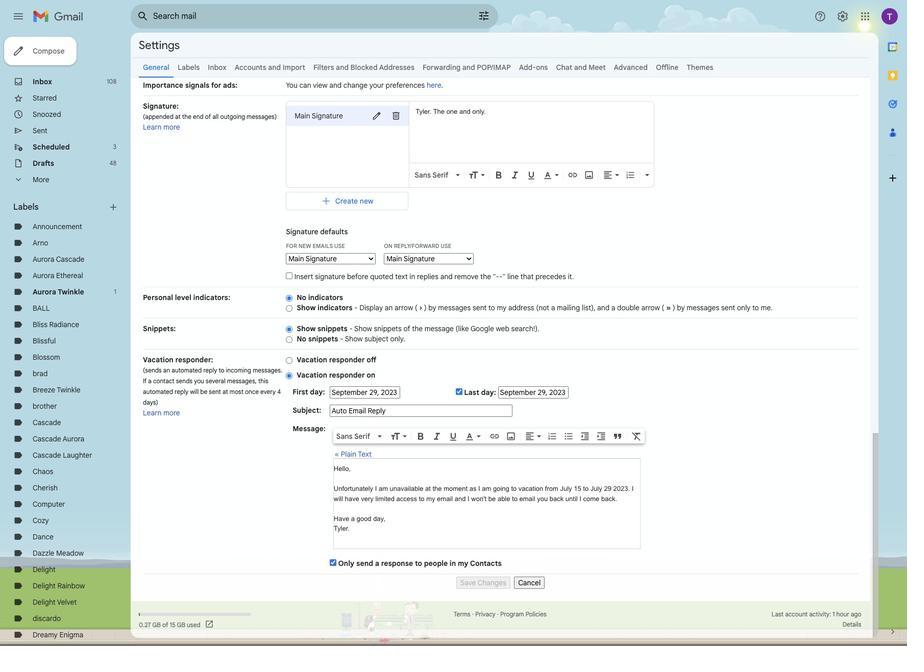 Task type: describe. For each thing, give the bounding box(es) containing it.
offline link
[[656, 63, 679, 72]]

send
[[356, 559, 373, 568]]

and left pop/imap
[[462, 63, 475, 72]]

outgoing
[[220, 113, 245, 120]]

aurora ethereal link
[[33, 271, 83, 280]]

and right view
[[329, 81, 342, 90]]

moment
[[444, 485, 468, 493]]

2023.
[[613, 485, 630, 493]]

1 horizontal spatial an
[[385, 303, 393, 312]]

learn inside signature: (appended at the end of all outgoing messages) learn more
[[143, 123, 162, 132]]

no snippets - show subject only.
[[297, 334, 405, 344]]

Show snippets radio
[[286, 326, 293, 333]]

emails
[[313, 242, 333, 250]]

search!).
[[511, 324, 539, 333]]

rainbow
[[57, 581, 85, 591]]

you can view and change your preferences here .
[[286, 81, 443, 90]]

cozy
[[33, 516, 49, 525]]

1 messages from the left
[[438, 303, 471, 312]]

1 gb from the left
[[152, 621, 161, 629]]

main menu image
[[12, 10, 25, 22]]

add-ons
[[519, 63, 548, 72]]

blocked
[[350, 63, 378, 72]]

ago
[[851, 610, 861, 618]]

people
[[424, 559, 448, 568]]

0.27
[[139, 621, 151, 629]]

to left the people
[[415, 559, 422, 568]]

hello,
[[334, 465, 351, 473]]

to up the come
[[583, 485, 589, 493]]

and inside unfortunately i am unavailable at the moment as i am going to vacation from july 15 to july 29 2023. i will have very limited access to my email and i won't be able to email you back until i come back.
[[455, 495, 466, 503]]

2 arrow from the left
[[641, 303, 660, 312]]

search mail image
[[134, 7, 152, 26]]

reply/forward
[[394, 242, 439, 250]]

that
[[520, 272, 534, 281]]

2 ) from the left
[[673, 303, 675, 312]]

1 inside labels navigation
[[114, 288, 116, 296]]

learn more link for more
[[143, 123, 180, 132]]

1 use from the left
[[334, 242, 345, 250]]

aurora up laughter
[[63, 434, 84, 444]]

aurora for aurora cascade
[[33, 255, 54, 264]]

no for no snippets - show subject only.
[[297, 334, 306, 344]]

aurora twinkle link
[[33, 287, 84, 297]]

arno link
[[33, 238, 48, 248]]

1 ( from the left
[[415, 303, 417, 312]]

to right going
[[511, 485, 517, 493]]

create
[[335, 197, 358, 206]]

indicators for show
[[318, 303, 352, 312]]

sans serif option for bottom the formatting options toolbar
[[334, 431, 376, 441]]

i right 2023.
[[632, 485, 634, 493]]

until
[[565, 495, 578, 503]]

ons
[[536, 63, 548, 72]]

ads:
[[223, 81, 238, 90]]

delight for delight "link"
[[33, 565, 56, 574]]

show right show indicators radio
[[297, 303, 316, 312]]

twinkle for breeze twinkle
[[57, 385, 80, 395]]

indent more ‪(⌘])‬ image
[[596, 431, 606, 441]]

aurora cascade link
[[33, 255, 84, 264]]

delight rainbow link
[[33, 581, 85, 591]]

main signature
[[295, 111, 343, 120]]

cascade link
[[33, 418, 61, 427]]

filters and blocked addresses
[[313, 63, 415, 72]]

insert signature before quoted text in replies and remove the "--" line that precedes it.
[[293, 272, 574, 281]]

responder for off
[[329, 355, 365, 364]]

1 horizontal spatial sent
[[473, 303, 487, 312]]

show left subject
[[345, 334, 363, 344]]

and left import
[[268, 63, 281, 72]]

No indicators radio
[[286, 294, 293, 302]]

2 email from the left
[[519, 495, 535, 503]]

1 am from the left
[[379, 485, 388, 493]]

tyler. inside text field
[[416, 108, 431, 115]]

hour
[[836, 610, 849, 618]]

- for display an arrow (
[[354, 303, 358, 312]]

1 email from the left
[[437, 495, 453, 503]]

defaults
[[320, 227, 348, 236]]

indent less ‪(⌘[)‬ image
[[580, 431, 590, 441]]

chat
[[556, 63, 572, 72]]

be inside vacation responder: (sends an automated reply to incoming messages. if a contact sends you several messages, this automated reply will be sent at most once every 4 days) learn more
[[200, 388, 207, 396]]

dreamy enigma
[[33, 630, 83, 640]]

advanced link
[[614, 63, 648, 72]]

blossom
[[33, 353, 60, 362]]

will inside unfortunately i am unavailable at the moment as i am going to vacation from july 15 to july 29 2023. i will have very limited access to my email and i won't be able to email you back until i come back.
[[334, 495, 343, 503]]

»
[[666, 303, 671, 312]]

no for no indicators
[[297, 293, 306, 302]]

0 vertical spatial formatting options toolbar
[[411, 170, 653, 181]]

2 gb from the left
[[177, 621, 185, 629]]

1 vertical spatial signature
[[286, 227, 318, 236]]

underline ‪(⌘u)‬ image
[[448, 432, 458, 442]]

sans for the formatting options toolbar to the top
[[415, 170, 431, 180]]

cascade for cascade "link"
[[33, 418, 61, 427]]

1 vertical spatial inbox link
[[33, 77, 52, 86]]

2 use from the left
[[441, 242, 451, 250]]

insert image image for link ‪(⌘k)‬ image corresponding to underline ‪(⌘u)‬ icon
[[584, 170, 594, 180]]

follow link to manage storage image
[[205, 620, 215, 630]]

terms link
[[454, 610, 470, 618]]

computer link
[[33, 500, 65, 509]]

snippets for show snippets of the message (like google web search!).
[[318, 324, 348, 333]]

more inside vacation responder: (sends an automated reply to incoming messages. if a contact sends you several messages, this automated reply will be sent at most once every 4 days) learn more
[[163, 408, 180, 418]]

navigation containing save changes
[[143, 574, 858, 589]]

insert
[[294, 272, 313, 281]]

a left double
[[611, 303, 615, 312]]

bulleted list ‪(⌘⇧8)‬ image
[[563, 431, 574, 441]]

compose
[[33, 46, 65, 56]]

2 messages from the left
[[687, 303, 719, 312]]

before
[[347, 272, 368, 281]]

addresses
[[379, 63, 415, 72]]

meet
[[589, 63, 606, 72]]

cascade for cascade aurora
[[33, 434, 61, 444]]

numbered list ‪(⌘⇧7)‬ image for bulleted list ‪(⌘⇧8)‬ "image"
[[547, 431, 557, 441]]

cascade aurora link
[[33, 434, 84, 444]]

precedes
[[535, 272, 566, 281]]

twinkle for aurora twinkle
[[58, 287, 84, 297]]

and right list),
[[597, 303, 610, 312]]

a right send
[[375, 559, 379, 568]]

show up no snippets - show subject only.
[[354, 324, 372, 333]]

gmail image
[[33, 6, 88, 27]]

starred
[[33, 93, 57, 103]]

0 vertical spatial signature
[[312, 111, 343, 120]]

for
[[211, 81, 221, 90]]

a inside vacation responder: (sends an automated reply to incoming messages. if a contact sends you several messages, this automated reply will be sent at most once every 4 days) learn more
[[148, 377, 152, 385]]

general link
[[143, 63, 169, 72]]

several
[[206, 377, 225, 385]]

i left won't
[[468, 495, 469, 503]]

delight for delight velvet
[[33, 598, 56, 607]]

0 vertical spatial inbox link
[[208, 63, 226, 72]]

used
[[187, 621, 200, 629]]

if
[[143, 377, 147, 385]]

main
[[295, 111, 310, 120]]

sent inside vacation responder: (sends an automated reply to incoming messages. if a contact sends you several messages, this automated reply will be sent at most once every 4 days) learn more
[[209, 388, 221, 396]]

cancel
[[518, 578, 541, 587]]

1 arrow from the left
[[395, 303, 413, 312]]

and right "filters"
[[336, 63, 349, 72]]

cascade up ethereal
[[56, 255, 84, 264]]

responder for on
[[329, 371, 365, 380]]

brother
[[33, 402, 57, 411]]

advanced search options image
[[474, 6, 494, 26]]

the left "-
[[480, 272, 491, 281]]

chat and meet
[[556, 63, 606, 72]]

show right the show snippets option
[[297, 324, 316, 333]]

web
[[496, 324, 509, 333]]

radiance
[[49, 320, 79, 329]]

scheduled
[[33, 142, 70, 152]]

dance
[[33, 532, 54, 542]]

labels for labels heading
[[13, 202, 39, 212]]

the
[[433, 108, 445, 115]]

day: for last day:
[[481, 388, 496, 397]]

2 july from the left
[[590, 485, 602, 493]]

the down ›
[[412, 324, 423, 333]]

and right the replies
[[440, 272, 453, 281]]

inbox for bottom inbox link
[[33, 77, 52, 86]]

Vacation responder off radio
[[286, 357, 293, 364]]

link ‪(⌘k)‬ image for underline ‪(⌘u)‬ image
[[489, 431, 500, 441]]

contact
[[153, 377, 174, 385]]

double
[[617, 303, 639, 312]]

quote ‪(⌘⇧9)‬ image
[[612, 431, 623, 441]]

replies
[[417, 272, 439, 281]]

link ‪(⌘k)‬ image for underline ‪(⌘u)‬ icon
[[568, 170, 578, 180]]

no indicators
[[297, 293, 343, 302]]

"
[[502, 272, 506, 281]]

cascade for cascade laughter
[[33, 451, 61, 460]]

0 horizontal spatial reply
[[175, 388, 188, 396]]

forwarding
[[423, 63, 461, 72]]

2 horizontal spatial my
[[497, 303, 506, 312]]

first
[[293, 387, 308, 397]]

be inside unfortunately i am unavailable at the moment as i am going to vacation from july 15 to july 29 2023. i will have very limited access to my email and i won't be able to email you back until i come back.
[[488, 495, 496, 503]]

to right able
[[512, 495, 518, 503]]

to right access
[[419, 495, 424, 503]]

more formatting options image
[[642, 170, 652, 180]]

blissful
[[33, 336, 56, 346]]

contacts
[[470, 559, 502, 568]]

sans serif for sans serif option associated with the formatting options toolbar to the top
[[415, 170, 448, 180]]

day,
[[373, 515, 385, 522]]

it.
[[568, 272, 574, 281]]

at inside unfortunately i am unavailable at the moment as i am going to vacation from july 15 to july 29 2023. i will have very limited access to my email and i won't be able to email you back until i come back.
[[425, 485, 431, 493]]

at inside signature: (appended at the end of all outgoing messages) learn more
[[175, 113, 181, 120]]

1 vertical spatial formatting options toolbar
[[333, 429, 645, 443]]

have a good day, tyler.
[[334, 515, 385, 532]]

messages)
[[247, 113, 277, 120]]

subject:
[[293, 406, 321, 415]]

blossom link
[[33, 353, 60, 362]]

Signature text field
[[416, 107, 649, 158]]

1 vertical spatial automated
[[143, 388, 173, 396]]

labels navigation
[[0, 33, 131, 646]]

laughter
[[63, 451, 92, 460]]

bold ‪(⌘b)‬ image for italic ‪(⌘i)‬ image related to underline ‪(⌘u)‬ icon
[[494, 170, 504, 180]]

signature:
[[143, 102, 179, 111]]

signature
[[315, 272, 345, 281]]

on
[[367, 371, 375, 380]]

support image
[[814, 10, 826, 22]]

1 horizontal spatial reply
[[203, 366, 217, 374]]

insert image image for underline ‪(⌘u)‬ image's link ‪(⌘k)‬ image
[[506, 431, 516, 441]]

accounts
[[235, 63, 266, 72]]

to up google
[[488, 303, 495, 312]]

italic ‪(⌘i)‬ image for underline ‪(⌘u)‬ icon
[[510, 170, 520, 180]]

only send a response to people in my contacts
[[338, 559, 502, 568]]

labels link
[[178, 63, 200, 72]]

Last day: checkbox
[[456, 388, 462, 395]]



Task type: locate. For each thing, give the bounding box(es) containing it.
ethereal
[[56, 271, 83, 280]]

computer
[[33, 500, 65, 509]]

0 vertical spatial tyler.
[[416, 108, 431, 115]]

cascade laughter
[[33, 451, 92, 460]]

cancel button
[[514, 577, 545, 589]]

1 horizontal spatial 1
[[833, 610, 835, 618]]

the
[[182, 113, 191, 120], [480, 272, 491, 281], [412, 324, 423, 333], [433, 485, 442, 493]]

this
[[258, 377, 268, 385]]

july up the come
[[590, 485, 602, 493]]

0 vertical spatial insert image image
[[584, 170, 594, 180]]

privacy
[[475, 610, 495, 618]]

sans serif option
[[413, 170, 454, 180], [334, 431, 376, 441]]

1 vertical spatial tyler.
[[334, 525, 350, 532]]

108
[[107, 78, 116, 85]]

my inside unfortunately i am unavailable at the moment as i am going to vacation from july 15 to july 29 2023. i will have very limited access to my email and i won't be able to email you back until i come back.
[[426, 495, 435, 503]]

delight down delight "link"
[[33, 581, 56, 591]]

last left account
[[772, 610, 784, 618]]

2 horizontal spatial at
[[425, 485, 431, 493]]

1 july from the left
[[560, 485, 572, 493]]

twinkle down ethereal
[[58, 287, 84, 297]]

will left have
[[334, 495, 343, 503]]

aurora up ball
[[33, 287, 56, 297]]

dreamy
[[33, 630, 58, 640]]

and inside text field
[[459, 108, 470, 115]]

inbox
[[208, 63, 226, 72], [33, 77, 52, 86]]

0 vertical spatial last
[[464, 388, 479, 397]]

0 horizontal spatial bold ‪(⌘b)‬ image
[[415, 431, 426, 441]]

of left all
[[205, 113, 211, 120]]

2 horizontal spatial of
[[403, 324, 410, 333]]

tyler. down have
[[334, 525, 350, 532]]

1 vertical spatial more
[[163, 408, 180, 418]]

1 no from the top
[[297, 293, 306, 302]]

1 vertical spatial only.
[[390, 334, 405, 344]]

0 vertical spatial an
[[385, 303, 393, 312]]

messages right »
[[687, 303, 719, 312]]

numbered list ‪(⌘⇧7)‬ image left the more formatting options image
[[625, 170, 636, 180]]

inbox up starred link
[[33, 77, 52, 86]]

1 learn from the top
[[143, 123, 162, 132]]

numbered list ‪(⌘⇧7)‬ image left bulleted list ‪(⌘⇧8)‬ "image"
[[547, 431, 557, 441]]

bold ‪(⌘b)‬ image for underline ‪(⌘u)‬ image italic ‪(⌘i)‬ image
[[415, 431, 426, 441]]

0 horizontal spatial inbox
[[33, 77, 52, 86]]

0 horizontal spatial (
[[415, 303, 417, 312]]

email down vacation
[[519, 495, 535, 503]]

by right »
[[677, 303, 685, 312]]

0 horizontal spatial use
[[334, 242, 345, 250]]

0 vertical spatial will
[[190, 388, 199, 396]]

bold ‪(⌘b)‬ image
[[494, 170, 504, 180], [415, 431, 426, 441]]

labels inside navigation
[[13, 202, 39, 212]]

discardo
[[33, 614, 61, 623]]

Vacation responder on radio
[[286, 372, 293, 380]]

1 horizontal spatial sans serif
[[415, 170, 448, 180]]

in
[[409, 272, 415, 281], [450, 559, 456, 568]]

1 vertical spatial italic ‪(⌘i)‬ image
[[432, 431, 442, 441]]

my right access
[[426, 495, 435, 503]]

am up won't
[[482, 485, 491, 493]]

aurora for aurora twinkle
[[33, 287, 56, 297]]

twinkle right breeze
[[57, 385, 80, 395]]

« plain text
[[335, 450, 372, 459]]

0 vertical spatial only.
[[472, 108, 486, 115]]

2 by from the left
[[677, 303, 685, 312]]

vacation inside vacation responder: (sends an automated reply to incoming messages. if a contact sends you several messages, this automated reply will be sent at most once every 4 days) learn more
[[143, 355, 174, 364]]

aurora down arno
[[33, 255, 54, 264]]

indicators for no
[[308, 293, 343, 302]]

0 horizontal spatial )
[[424, 303, 427, 312]]

will inside vacation responder: (sends an automated reply to incoming messages. if a contact sends you several messages, this automated reply will be sent at most once every 4 days) learn more
[[190, 388, 199, 396]]

reply down sends
[[175, 388, 188, 396]]

0 horizontal spatial italic ‪(⌘i)‬ image
[[432, 431, 442, 441]]

able
[[498, 495, 510, 503]]

show
[[297, 303, 316, 312], [297, 324, 316, 333], [354, 324, 372, 333], [345, 334, 363, 344]]

dance link
[[33, 532, 54, 542]]

2 more from the top
[[163, 408, 180, 418]]

0 horizontal spatial you
[[194, 377, 204, 385]]

last right fixed end date option
[[464, 388, 479, 397]]

the inside unfortunately i am unavailable at the moment as i am going to vacation from july 15 to july 29 2023. i will have very limited access to my email and i won't be able to email you back until i come back.
[[433, 485, 442, 493]]

15 up until on the right bottom of page
[[574, 485, 581, 493]]

1 horizontal spatial sans serif option
[[413, 170, 454, 180]]

1 inside last account activity: 1 hour ago details
[[833, 610, 835, 618]]

1 delight from the top
[[33, 565, 56, 574]]

0 vertical spatial be
[[200, 388, 207, 396]]

- left the line
[[499, 272, 502, 281]]

3 delight from the top
[[33, 598, 56, 607]]

tyler. inside have a good day, tyler.
[[334, 525, 350, 532]]

vacation for vacation responder on
[[297, 371, 327, 380]]

i right until on the right bottom of page
[[579, 495, 581, 503]]

15 inside unfortunately i am unavailable at the moment as i am going to vacation from july 15 to july 29 2023. i will have very limited access to my email and i won't be able to email you back until i come back.
[[574, 485, 581, 493]]

cascade aurora
[[33, 434, 84, 444]]

scheduled link
[[33, 142, 70, 152]]

at inside vacation responder: (sends an automated reply to incoming messages. if a contact sends you several messages, this automated reply will be sent at most once every 4 days) learn more
[[222, 388, 228, 396]]

the left moment
[[433, 485, 442, 493]]

vacation for vacation responder: (sends an automated reply to incoming messages. if a contact sends you several messages, this automated reply will be sent at most once every 4 days) learn more
[[143, 355, 174, 364]]

sans serif
[[415, 170, 448, 180], [336, 432, 370, 441]]

you inside unfortunately i am unavailable at the moment as i am going to vacation from july 15 to july 29 2023. i will have very limited access to my email and i won't be able to email you back until i come back.
[[537, 495, 548, 503]]

Only send a response to people in my Contacts checkbox
[[330, 559, 336, 566]]

0 horizontal spatial 1
[[114, 288, 116, 296]]

learn down (appended
[[143, 123, 162, 132]]

last for last account activity: 1 hour ago details
[[772, 610, 784, 618]]

0 horizontal spatial my
[[426, 495, 435, 503]]

of inside footer
[[162, 621, 168, 629]]

2 horizontal spatial sent
[[721, 303, 735, 312]]

indicators down no indicators
[[318, 303, 352, 312]]

delight
[[33, 565, 56, 574], [33, 581, 56, 591], [33, 598, 56, 607]]

i right as
[[478, 485, 480, 493]]

1 horizontal spatial day:
[[481, 388, 496, 397]]

- up no snippets - show subject only.
[[349, 324, 353, 333]]

dazzle
[[33, 549, 54, 558]]

2 ( from the left
[[662, 303, 664, 312]]

be down several
[[200, 388, 207, 396]]

to inside vacation responder: (sends an automated reply to incoming messages. if a contact sends you several messages, this automated reply will be sent at most once every 4 days) learn more
[[219, 366, 224, 374]]

(like
[[456, 324, 469, 333]]

messages up (like
[[438, 303, 471, 312]]

labels for the labels link
[[178, 63, 200, 72]]

0 horizontal spatial in
[[409, 272, 415, 281]]

0 horizontal spatial arrow
[[395, 303, 413, 312]]

1 horizontal spatial bold ‪(⌘b)‬ image
[[494, 170, 504, 180]]

1 more from the top
[[163, 123, 180, 132]]

signature
[[312, 111, 343, 120], [286, 227, 318, 236]]

0 horizontal spatial insert image image
[[506, 431, 516, 441]]

sans for bottom the formatting options toolbar
[[336, 432, 353, 441]]

will down sends
[[190, 388, 199, 396]]

signature: (appended at the end of all outgoing messages) learn more
[[143, 102, 277, 132]]

tyler. left the
[[416, 108, 431, 115]]

learn more link for a
[[143, 408, 180, 418]]

terms
[[454, 610, 470, 618]]

as
[[469, 485, 476, 493]]

aurora for aurora ethereal
[[33, 271, 54, 280]]

italic ‪(⌘i)‬ image left underline ‪(⌘u)‬ icon
[[510, 170, 520, 180]]

) right ›
[[424, 303, 427, 312]]

only
[[338, 559, 354, 568]]

labels heading
[[13, 202, 108, 212]]

an inside vacation responder: (sends an automated reply to incoming messages. if a contact sends you several messages, this automated reply will be sent at most once every 4 days) learn more
[[163, 366, 170, 374]]

level
[[175, 293, 191, 302]]

0 horizontal spatial sent
[[209, 388, 221, 396]]

importance
[[143, 81, 183, 90]]

italic ‪(⌘i)‬ image for underline ‪(⌘u)‬ image
[[432, 431, 442, 441]]

signature defaults
[[286, 227, 348, 236]]

cherish link
[[33, 483, 58, 493]]

italic ‪(⌘i)‬ image left underline ‪(⌘u)‬ image
[[432, 431, 442, 441]]

numbered list ‪(⌘⇧7)‬ image
[[625, 170, 636, 180], [547, 431, 557, 441]]

navigation
[[143, 574, 858, 589]]

a right '(not'
[[551, 303, 555, 312]]

reply up several
[[203, 366, 217, 374]]

more button
[[0, 172, 123, 188]]

use down defaults
[[334, 242, 345, 250]]

google
[[471, 324, 494, 333]]

1 horizontal spatial of
[[205, 113, 211, 120]]

)
[[424, 303, 427, 312], [673, 303, 675, 312]]

a left good
[[351, 515, 355, 522]]

by right ›
[[428, 303, 436, 312]]

Show indicators radio
[[286, 305, 293, 312]]

0 vertical spatial you
[[194, 377, 204, 385]]

· right privacy
[[497, 610, 499, 618]]

1 horizontal spatial in
[[450, 559, 456, 568]]

1 vertical spatial sans
[[336, 432, 353, 441]]

last
[[464, 388, 479, 397], [772, 610, 784, 618]]

0 horizontal spatial last
[[464, 388, 479, 397]]

snoozed link
[[33, 110, 61, 119]]

you inside vacation responder: (sends an automated reply to incoming messages. if a contact sends you several messages, this automated reply will be sent at most once every 4 days) learn more
[[194, 377, 204, 385]]

bliss
[[33, 320, 47, 329]]

text
[[395, 272, 408, 281]]

a inside have a good day, tyler.
[[351, 515, 355, 522]]

First day: text field
[[330, 386, 400, 399]]

1 vertical spatial indicators
[[318, 303, 352, 312]]

1 left hour
[[833, 610, 835, 618]]

july
[[560, 485, 572, 493], [590, 485, 602, 493]]

vacation up "first day:"
[[297, 371, 327, 380]]

to left me. in the right of the page
[[752, 303, 759, 312]]

cascade down brother link
[[33, 418, 61, 427]]

1 horizontal spatial messages
[[687, 303, 719, 312]]

link ‪(⌘k)‬ image
[[568, 170, 578, 180], [489, 431, 500, 441]]

1 horizontal spatial be
[[488, 495, 496, 503]]

1 horizontal spatial july
[[590, 485, 602, 493]]

delight velvet link
[[33, 598, 77, 607]]

- up vacation responder off
[[340, 334, 343, 344]]

brad link
[[33, 369, 48, 378]]

last inside last account activity: 1 hour ago details
[[772, 610, 784, 618]]

2 learn more link from the top
[[143, 408, 180, 418]]

1 vertical spatial of
[[403, 324, 410, 333]]

tab list
[[878, 33, 907, 609]]

arno
[[33, 238, 48, 248]]

0 vertical spatial more
[[163, 123, 180, 132]]

1 vertical spatial numbered list ‪(⌘⇧7)‬ image
[[547, 431, 557, 441]]

am up limited
[[379, 485, 388, 493]]

my
[[497, 303, 506, 312], [426, 495, 435, 503], [458, 559, 468, 568]]

bold ‪(⌘b)‬ image down subject text field
[[415, 431, 426, 441]]

0 vertical spatial italic ‪(⌘i)‬ image
[[510, 170, 520, 180]]

1 horizontal spatial my
[[458, 559, 468, 568]]

of inside signature: (appended at the end of all outgoing messages) learn more
[[205, 113, 211, 120]]

Last day: text field
[[498, 386, 568, 399]]

gb right 0.27
[[152, 621, 161, 629]]

1 horizontal spatial inbox link
[[208, 63, 226, 72]]

and down moment
[[455, 495, 466, 503]]

arrow
[[395, 303, 413, 312], [641, 303, 660, 312]]

- left display
[[354, 303, 358, 312]]

inbox inside labels navigation
[[33, 77, 52, 86]]

and right chat
[[574, 63, 587, 72]]

›
[[419, 303, 422, 312]]

0 horizontal spatial an
[[163, 366, 170, 374]]

personal level indicators:
[[143, 293, 230, 302]]

you
[[286, 81, 298, 90]]

only
[[737, 303, 750, 312]]

numbered list ‪(⌘⇧7)‬ image for the more formatting options image
[[625, 170, 636, 180]]

labels down more
[[13, 202, 39, 212]]

i up limited
[[375, 485, 377, 493]]

15 inside footer
[[170, 621, 175, 629]]

forwarding and pop/imap link
[[423, 63, 511, 72]]

- for show snippets of the message (like google web search!).
[[349, 324, 353, 333]]

- for show subject only.
[[340, 334, 343, 344]]

and
[[268, 63, 281, 72], [336, 63, 349, 72], [462, 63, 475, 72], [574, 63, 587, 72], [329, 81, 342, 90], [459, 108, 470, 115], [440, 272, 453, 281], [597, 303, 610, 312], [455, 495, 466, 503]]

to up several
[[219, 366, 224, 374]]

1 learn more link from the top
[[143, 123, 180, 132]]

1 vertical spatial delight
[[33, 581, 56, 591]]

of for end
[[205, 113, 211, 120]]

the inside signature: (appended at the end of all outgoing messages) learn more
[[182, 113, 191, 120]]

0 horizontal spatial messages
[[438, 303, 471, 312]]

day: right fixed end date option
[[481, 388, 496, 397]]

0 horizontal spatial july
[[560, 485, 572, 493]]

velvet
[[57, 598, 77, 607]]

sans serif for bottom the formatting options toolbar sans serif option
[[336, 432, 370, 441]]

quoted
[[370, 272, 393, 281]]

1 horizontal spatial email
[[519, 495, 535, 503]]

footer
[[131, 609, 870, 630]]

1 ) from the left
[[424, 303, 427, 312]]

incoming
[[226, 366, 251, 374]]

1 horizontal spatial (
[[662, 303, 664, 312]]

terms · privacy · program policies
[[454, 610, 547, 618]]

at right unavailable
[[425, 485, 431, 493]]

0 horizontal spatial am
[[379, 485, 388, 493]]

vacation for vacation responder off
[[297, 355, 327, 364]]

1 vertical spatial 1
[[833, 610, 835, 618]]

insert image image
[[584, 170, 594, 180], [506, 431, 516, 441]]

inbox link up 'for' at left
[[208, 63, 226, 72]]

sent down several
[[209, 388, 221, 396]]

save
[[460, 578, 476, 587]]

you right sends
[[194, 377, 204, 385]]

Vacation responder text field
[[334, 464, 640, 544]]

formatting options toolbar
[[411, 170, 653, 181], [333, 429, 645, 443]]

vacation responder off
[[297, 355, 376, 364]]

add-ons link
[[519, 63, 548, 72]]

inbox for top inbox link
[[208, 63, 226, 72]]

importance signals for ads:
[[143, 81, 238, 90]]

filters and blocked addresses link
[[313, 63, 415, 72]]

1 horizontal spatial ·
[[497, 610, 499, 618]]

1 horizontal spatial serif
[[432, 170, 448, 180]]

delight up discardo
[[33, 598, 56, 607]]

0 vertical spatial of
[[205, 113, 211, 120]]

serif for bottom the formatting options toolbar
[[354, 432, 370, 441]]

4
[[277, 388, 281, 396]]

15 left used
[[170, 621, 175, 629]]

) right »
[[673, 303, 675, 312]]

0 horizontal spatial sans
[[336, 432, 353, 441]]

details
[[843, 621, 861, 628]]

offline
[[656, 63, 679, 72]]

snippets up vacation responder off
[[308, 334, 338, 344]]

compose button
[[4, 37, 77, 65]]

1 vertical spatial responder
[[329, 371, 365, 380]]

bold ‪(⌘b)‬ image left underline ‪(⌘u)‬ icon
[[494, 170, 504, 180]]

2 responder from the top
[[329, 371, 365, 380]]

preferences
[[386, 81, 425, 90]]

1 horizontal spatial will
[[334, 495, 343, 503]]

0 vertical spatial link ‪(⌘k)‬ image
[[568, 170, 578, 180]]

0 vertical spatial no
[[297, 293, 306, 302]]

1 horizontal spatial sans
[[415, 170, 431, 180]]

settings image
[[837, 10, 849, 22]]

last for last day:
[[464, 388, 479, 397]]

2 vertical spatial at
[[425, 485, 431, 493]]

0 vertical spatial at
[[175, 113, 181, 120]]

july up until on the right bottom of page
[[560, 485, 572, 493]]

1 horizontal spatial tyler.
[[416, 108, 431, 115]]

more
[[33, 175, 49, 184]]

2 · from the left
[[497, 610, 499, 618]]

unfortunately i am unavailable at the moment as i am going to vacation from july 15 to july 29 2023. i will have very limited access to my email and i won't be able to email you back until i come back.
[[334, 485, 634, 503]]

at
[[175, 113, 181, 120], [222, 388, 228, 396], [425, 485, 431, 493]]

Subject text field
[[330, 405, 512, 417]]

0 vertical spatial learn
[[143, 123, 162, 132]]

0 vertical spatial in
[[409, 272, 415, 281]]

None search field
[[131, 4, 498, 29]]

my up save
[[458, 559, 468, 568]]

only. right subject
[[390, 334, 405, 344]]

email down moment
[[437, 495, 453, 503]]

messages
[[438, 303, 471, 312], [687, 303, 719, 312]]

· right terms link
[[472, 610, 474, 618]]

1 vertical spatial an
[[163, 366, 170, 374]]

-
[[499, 272, 502, 281], [354, 303, 358, 312], [349, 324, 353, 333], [340, 334, 343, 344]]

1 vertical spatial insert image image
[[506, 431, 516, 441]]

1 vertical spatial in
[[450, 559, 456, 568]]

day: right first
[[310, 387, 325, 397]]

signature right main
[[312, 111, 343, 120]]

0 horizontal spatial 15
[[170, 621, 175, 629]]

delight for delight rainbow
[[33, 581, 56, 591]]

0 horizontal spatial serif
[[354, 432, 370, 441]]

1 by from the left
[[428, 303, 436, 312]]

1 vertical spatial 15
[[170, 621, 175, 629]]

more inside signature: (appended at the end of all outgoing messages) learn more
[[163, 123, 180, 132]]

0.27 gb of 15 gb used
[[139, 621, 200, 629]]

pop/imap
[[477, 63, 511, 72]]

day: for first day:
[[310, 387, 325, 397]]

Search mail text field
[[153, 11, 449, 21]]

0 horizontal spatial at
[[175, 113, 181, 120]]

formatting options toolbar down last day:
[[333, 429, 645, 443]]

formatting options toolbar down tyler. the one and only. text field
[[411, 170, 653, 181]]

0 vertical spatial sans serif
[[415, 170, 448, 180]]

learn inside vacation responder: (sends an automated reply to incoming messages. if a contact sends you several messages, this automated reply will be sent at most once every 4 days) learn more
[[143, 408, 162, 418]]

delight link
[[33, 565, 56, 574]]

0 vertical spatial labels
[[178, 63, 200, 72]]

drafts link
[[33, 159, 54, 168]]

indicators:
[[193, 293, 230, 302]]

vacation responder: (sends an automated reply to incoming messages. if a contact sends you several messages, this automated reply will be sent at most once every 4 days) learn more
[[143, 355, 282, 418]]

underline ‪(⌘u)‬ image
[[526, 170, 537, 181]]

1 vertical spatial bold ‪(⌘b)‬ image
[[415, 431, 426, 441]]

responder down vacation responder off
[[329, 371, 365, 380]]

of for snippets
[[403, 324, 410, 333]]

footer containing terms
[[131, 609, 870, 630]]

for new emails use
[[286, 242, 345, 250]]

snippets up no snippets - show subject only.
[[318, 324, 348, 333]]

No snippets radio
[[286, 336, 293, 343]]

italic ‪(⌘i)‬ image
[[510, 170, 520, 180], [432, 431, 442, 441]]

to
[[488, 303, 495, 312], [752, 303, 759, 312], [219, 366, 224, 374], [511, 485, 517, 493], [583, 485, 589, 493], [419, 495, 424, 503], [512, 495, 518, 503], [415, 559, 422, 568]]

1 horizontal spatial you
[[537, 495, 548, 503]]

on
[[384, 242, 392, 250]]

0 horizontal spatial will
[[190, 388, 199, 396]]

more down contact
[[163, 408, 180, 418]]

of left the message
[[403, 324, 410, 333]]

1 · from the left
[[472, 610, 474, 618]]

2 no from the top
[[297, 334, 306, 344]]

no right no snippets radio
[[297, 334, 306, 344]]

breeze twinkle
[[33, 385, 80, 395]]

1 vertical spatial be
[[488, 495, 496, 503]]

serif for the formatting options toolbar to the top
[[432, 170, 448, 180]]

0 vertical spatial 15
[[574, 485, 581, 493]]

2 am from the left
[[482, 485, 491, 493]]

email
[[437, 495, 453, 503], [519, 495, 535, 503]]

1 responder from the top
[[329, 355, 365, 364]]

response
[[381, 559, 413, 568]]

0 vertical spatial inbox
[[208, 63, 226, 72]]

1 horizontal spatial inbox
[[208, 63, 226, 72]]

0 horizontal spatial only.
[[390, 334, 405, 344]]

1 vertical spatial sans serif option
[[334, 431, 376, 441]]

1 horizontal spatial )
[[673, 303, 675, 312]]

2 learn from the top
[[143, 408, 162, 418]]

be
[[200, 388, 207, 396], [488, 495, 496, 503]]

you down from
[[537, 495, 548, 503]]

0 vertical spatial automated
[[172, 366, 202, 374]]

ball
[[33, 304, 50, 313]]

snippets for show subject only.
[[308, 334, 338, 344]]

all
[[212, 113, 219, 120]]

snippets up subject
[[374, 324, 402, 333]]

0 horizontal spatial of
[[162, 621, 168, 629]]

off
[[367, 355, 376, 364]]

only. inside text field
[[472, 108, 486, 115]]

sans serif option for the formatting options toolbar to the top
[[413, 170, 454, 180]]

1 vertical spatial no
[[297, 334, 306, 344]]

(sends
[[143, 366, 162, 374]]

delight down dazzle
[[33, 565, 56, 574]]

at left most
[[222, 388, 228, 396]]

remove formatting ‪(⌘\)‬ image
[[631, 431, 641, 441]]

accounts and import link
[[235, 63, 305, 72]]

at right (appended
[[175, 113, 181, 120]]

1 horizontal spatial am
[[482, 485, 491, 493]]

only. right one
[[472, 108, 486, 115]]

2 delight from the top
[[33, 581, 56, 591]]

1 horizontal spatial 15
[[574, 485, 581, 493]]

1 vertical spatial reply
[[175, 388, 188, 396]]

1 vertical spatial labels
[[13, 202, 39, 212]]

None checkbox
[[286, 273, 293, 279]]



Task type: vqa. For each thing, say whether or not it's contained in the screenshot.
launches
no



